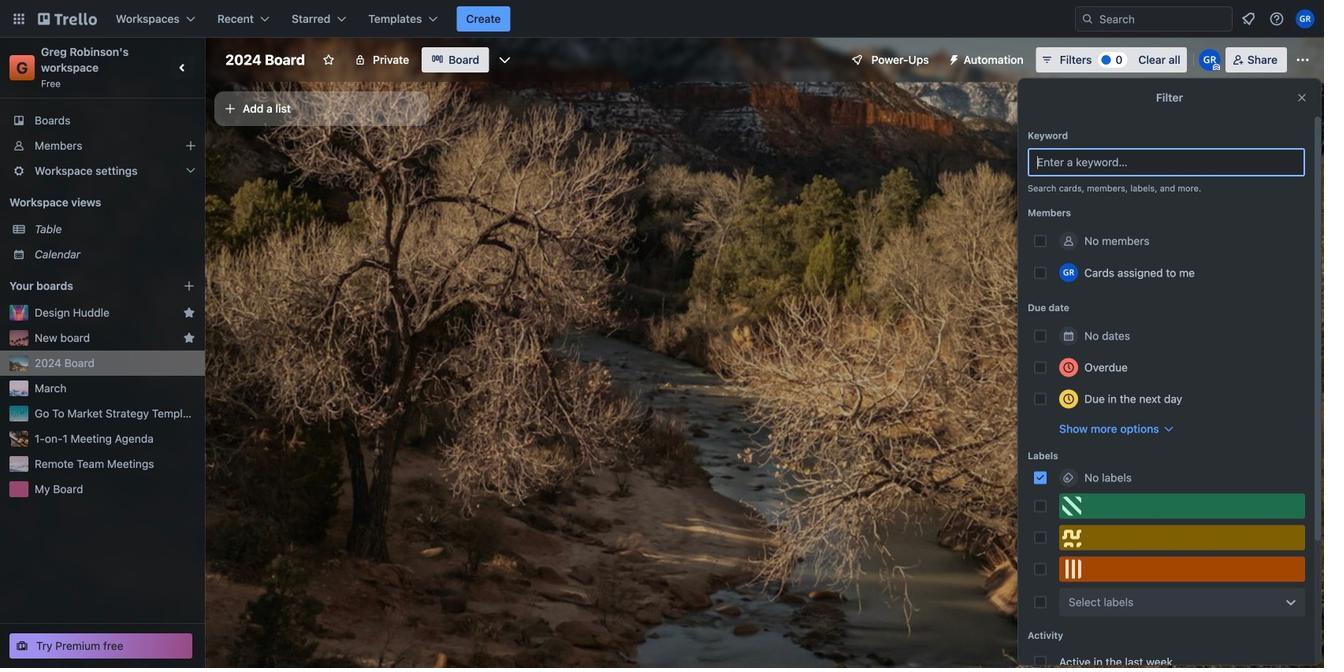 Task type: describe. For each thing, give the bounding box(es) containing it.
workspace navigation collapse icon image
[[172, 57, 194, 79]]

star or unstar board image
[[323, 54, 335, 66]]

0 notifications image
[[1240, 9, 1259, 28]]

1 starred icon image from the top
[[183, 307, 196, 319]]

color: orange, title: none element
[[1060, 557, 1306, 582]]

close popover image
[[1296, 91, 1309, 104]]

color: green, title: none element
[[1060, 494, 1306, 519]]

Search field
[[1076, 6, 1233, 32]]

show menu image
[[1296, 52, 1311, 68]]

color: yellow, title: none element
[[1060, 526, 1306, 551]]

greg robinson (gregrobinson96) image
[[1199, 49, 1221, 71]]

Board name text field
[[218, 47, 313, 73]]



Task type: vqa. For each thing, say whether or not it's contained in the screenshot.
done.
no



Task type: locate. For each thing, give the bounding box(es) containing it.
1 vertical spatial greg robinson (gregrobinson96) image
[[1060, 263, 1079, 282]]

0 horizontal spatial greg robinson (gregrobinson96) image
[[1060, 263, 1079, 282]]

0 vertical spatial starred icon image
[[183, 307, 196, 319]]

1 vertical spatial starred icon image
[[183, 332, 196, 345]]

back to home image
[[38, 6, 97, 32]]

primary element
[[0, 0, 1325, 38]]

starred icon image
[[183, 307, 196, 319], [183, 332, 196, 345]]

1 horizontal spatial greg robinson (gregrobinson96) image
[[1296, 9, 1315, 28]]

customize views image
[[497, 52, 513, 68]]

greg robinson (gregrobinson96) image
[[1296, 9, 1315, 28], [1060, 263, 1079, 282]]

2 starred icon image from the top
[[183, 332, 196, 345]]

add board image
[[183, 280, 196, 293]]

open information menu image
[[1270, 11, 1285, 27]]

0 vertical spatial greg robinson (gregrobinson96) image
[[1296, 9, 1315, 28]]

search image
[[1082, 13, 1095, 25]]

this member is an admin of this board. image
[[1213, 64, 1221, 71]]

your boards with 8 items element
[[9, 277, 159, 296]]

Enter a keyword… text field
[[1028, 148, 1306, 177]]

sm image
[[942, 47, 964, 69]]



